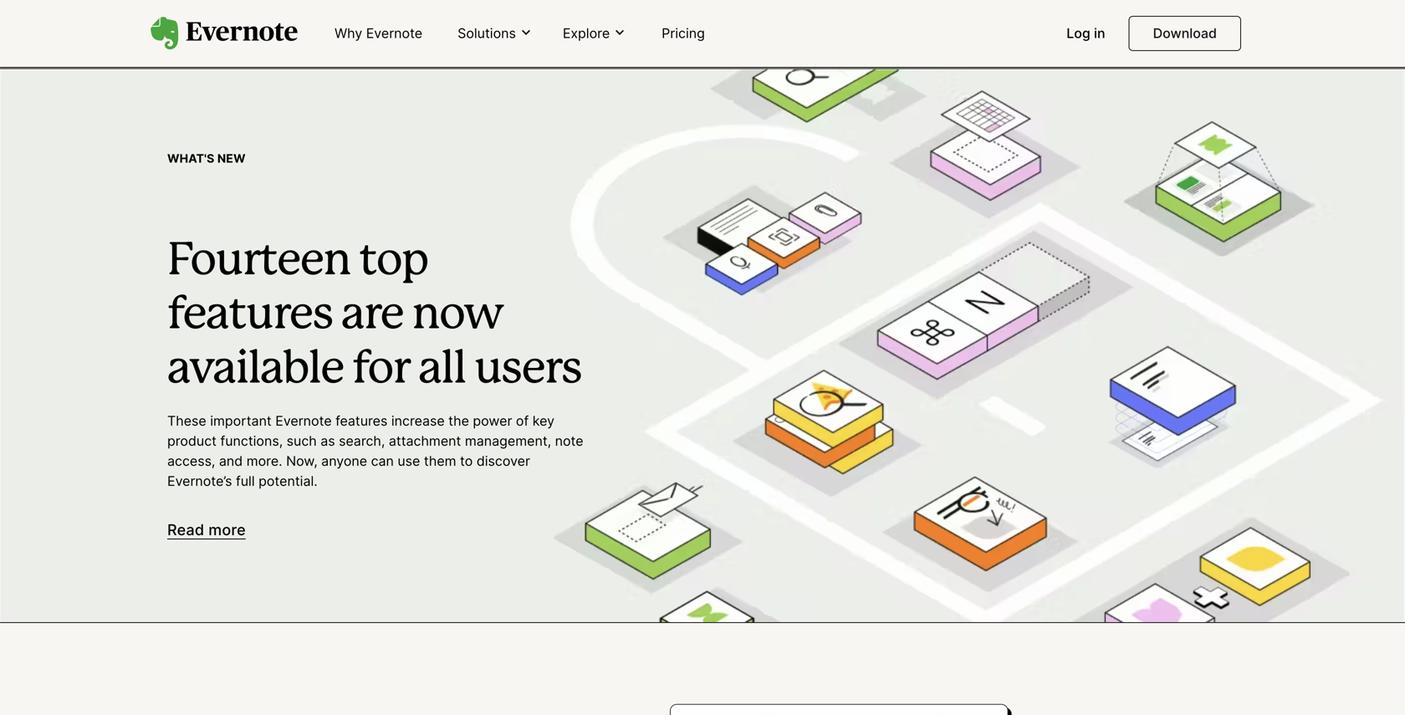 Task type: locate. For each thing, give the bounding box(es) containing it.
evernote
[[366, 25, 423, 41], [276, 413, 332, 429]]

new
[[217, 151, 246, 166]]

read more link
[[167, 521, 246, 539]]

these
[[167, 413, 206, 429]]

them
[[424, 453, 457, 469]]

1 horizontal spatial features
[[336, 413, 388, 429]]

features up available
[[167, 295, 333, 337]]

0 horizontal spatial evernote
[[276, 413, 332, 429]]

read more
[[167, 521, 246, 539]]

potential.
[[259, 473, 318, 489]]

search,
[[339, 433, 385, 449]]

0 vertical spatial evernote
[[366, 25, 423, 41]]

pricing link
[[652, 18, 715, 50]]

are
[[341, 295, 403, 337]]

14 top features are now available for all users — evernote home image
[[0, 69, 1406, 623]]

features
[[167, 295, 333, 337], [336, 413, 388, 429]]

1 vertical spatial features
[[336, 413, 388, 429]]

to
[[460, 453, 473, 469]]

important
[[210, 413, 272, 429]]

evernote up such
[[276, 413, 332, 429]]

access,
[[167, 453, 215, 469]]

what's
[[167, 151, 215, 166]]

why evernote link
[[325, 18, 433, 50]]

evernote's
[[167, 473, 232, 489]]

attachment
[[389, 433, 461, 449]]

features up search,
[[336, 413, 388, 429]]

1 vertical spatial evernote
[[276, 413, 332, 429]]

fourteen
[[167, 240, 351, 283]]

log
[[1067, 25, 1091, 41]]

what's new
[[167, 151, 246, 166]]

0 horizontal spatial features
[[167, 295, 333, 337]]

evernote right why
[[366, 25, 423, 41]]

now,
[[286, 453, 318, 469]]

log in
[[1067, 25, 1106, 41]]

why evernote
[[335, 25, 423, 41]]

full
[[236, 473, 255, 489]]

evernote inside why evernote "link"
[[366, 25, 423, 41]]

1 horizontal spatial evernote
[[366, 25, 423, 41]]

why
[[335, 25, 363, 41]]

evernote inside the "these important evernote features increase the power of key product functions, such as search, attachment management, note access, and more. now, anyone can use them to discover evernote's full potential."
[[276, 413, 332, 429]]

top
[[359, 240, 428, 283]]

key
[[533, 413, 555, 429]]

log in link
[[1057, 18, 1116, 50]]

features inside the "these important evernote features increase the power of key product functions, such as search, attachment management, note access, and more. now, anyone can use them to discover evernote's full potential."
[[336, 413, 388, 429]]

increase
[[392, 413, 445, 429]]

0 vertical spatial features
[[167, 295, 333, 337]]

as
[[321, 433, 335, 449]]

explore
[[563, 25, 610, 41]]



Task type: describe. For each thing, give the bounding box(es) containing it.
for
[[352, 349, 410, 392]]

management,
[[465, 433, 552, 449]]

these important evernote features increase the power of key product functions, such as search, attachment management, note access, and more. now, anyone can use them to discover evernote's full potential.
[[167, 413, 584, 489]]

solutions
[[458, 25, 516, 41]]

functions,
[[220, 433, 283, 449]]

solutions button
[[453, 24, 538, 43]]

anyone
[[321, 453, 367, 469]]

evernote logo image
[[151, 17, 298, 50]]

power
[[473, 413, 512, 429]]

use
[[398, 453, 420, 469]]

pricing
[[662, 25, 705, 41]]

such
[[287, 433, 317, 449]]

features inside fourteen top features are now available for all users
[[167, 295, 333, 337]]

note
[[555, 433, 584, 449]]

explore button
[[558, 24, 632, 43]]

read
[[167, 521, 204, 539]]

of
[[516, 413, 529, 429]]

sketches screen image
[[660, 690, 1131, 715]]

the
[[449, 413, 469, 429]]

all
[[419, 349, 466, 392]]

fourteen top features are now available for all users
[[167, 240, 582, 392]]

and
[[219, 453, 243, 469]]

product
[[167, 433, 217, 449]]

more
[[209, 521, 246, 539]]

users
[[474, 349, 582, 392]]

now
[[412, 295, 504, 337]]

download link
[[1129, 16, 1242, 51]]

available
[[167, 349, 344, 392]]

can
[[371, 453, 394, 469]]

download
[[1154, 25, 1218, 41]]

more.
[[247, 453, 283, 469]]

discover
[[477, 453, 530, 469]]

in
[[1095, 25, 1106, 41]]



Task type: vqa. For each thing, say whether or not it's contained in the screenshot.
the left the features
yes



